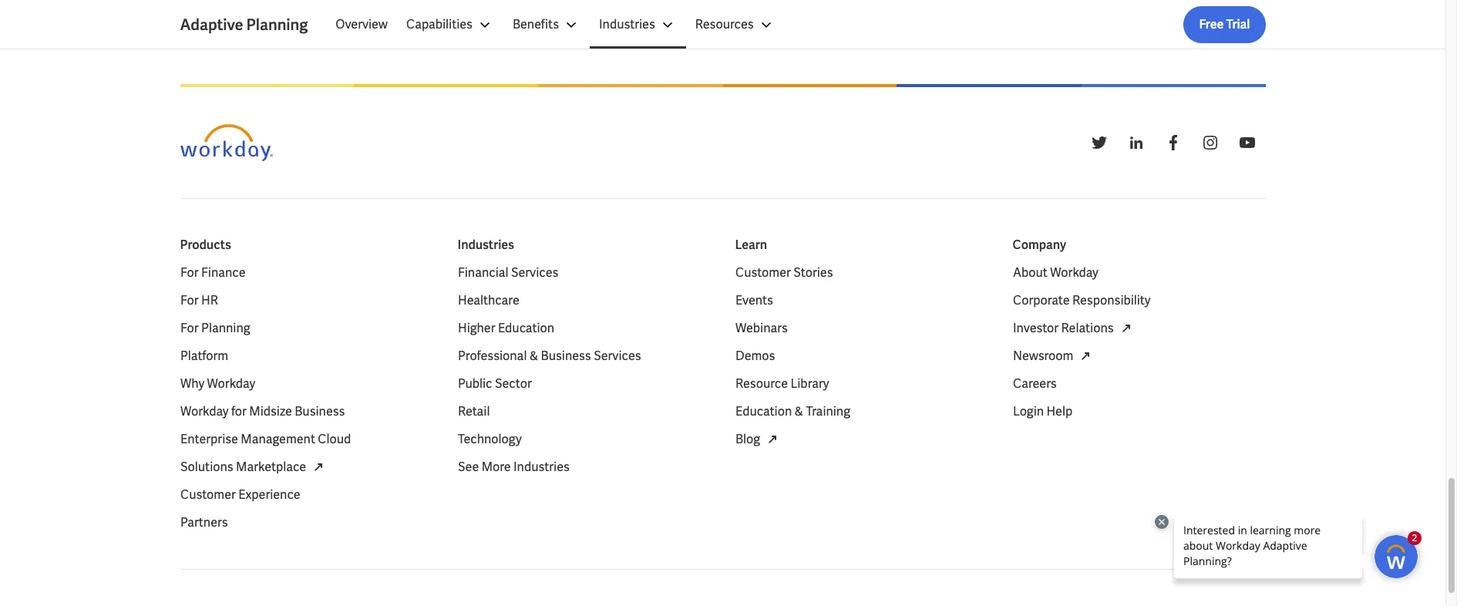 Task type: vqa. For each thing, say whether or not it's contained in the screenshot.
$100
no



Task type: locate. For each thing, give the bounding box(es) containing it.
trial
[[1226, 16, 1250, 32]]

workday for why workday
[[207, 376, 255, 392]]

& left training
[[794, 403, 803, 419]]

2 for from the top
[[180, 292, 198, 308]]

to
[[713, 8, 725, 24]]

go to the homepage image
[[180, 124, 273, 161]]

login help
[[1013, 403, 1072, 419]]

1 vertical spatial &
[[794, 403, 803, 419]]

financial services
[[458, 264, 558, 281]]

workday up for at left
[[207, 376, 255, 392]]

financial services link
[[458, 264, 558, 282]]

opens in a new tab image for solutions marketplace
[[309, 458, 327, 477]]

resource library
[[735, 376, 829, 392]]

0 horizontal spatial opens in a new tab image
[[309, 458, 327, 477]]

opens in a new tab image for investor relations
[[1117, 319, 1135, 338]]

business down higher education link
[[541, 348, 591, 364]]

& inside education & training link
[[794, 403, 803, 419]]

customer up "events"
[[735, 264, 791, 281]]

1 vertical spatial education
[[735, 403, 792, 419]]

list containing financial services
[[458, 264, 711, 477]]

0 vertical spatial for
[[180, 264, 198, 281]]

technology
[[458, 431, 521, 447]]

for finance
[[180, 264, 245, 281]]

demos
[[735, 348, 775, 364]]

resource
[[735, 376, 788, 392]]

for hr link
[[180, 291, 218, 310]]

industries button
[[590, 6, 686, 43]]

customer stories
[[735, 264, 833, 281]]

planning inside list
[[201, 320, 250, 336]]

industries
[[599, 16, 655, 32], [458, 237, 514, 253], [513, 459, 569, 475]]

1 vertical spatial planning
[[201, 320, 250, 336]]

list containing for finance
[[180, 264, 433, 532]]

2 horizontal spatial opens in a new tab image
[[1117, 319, 1135, 338]]

0 vertical spatial opens in a new tab image
[[1117, 319, 1135, 338]]

for planning
[[180, 320, 250, 336]]

business up "cloud"
[[294, 403, 345, 419]]

healthcare
[[458, 292, 519, 308]]

1 vertical spatial customer
[[180, 487, 235, 503]]

education up professional & business services
[[498, 320, 554, 336]]

& for professional
[[529, 348, 538, 364]]

1 vertical spatial workday
[[207, 376, 255, 392]]

0 vertical spatial industries
[[599, 16, 655, 32]]

planning
[[246, 15, 308, 35], [201, 320, 250, 336]]

public sector link
[[458, 375, 531, 393]]

products
[[180, 237, 231, 253]]

partners
[[180, 514, 227, 531]]

for up the for hr
[[180, 264, 198, 281]]

industries up financial
[[458, 237, 514, 253]]

&
[[529, 348, 538, 364], [794, 403, 803, 419]]

0 vertical spatial &
[[529, 348, 538, 364]]

2 vertical spatial for
[[180, 320, 198, 336]]

workday up enterprise
[[180, 403, 228, 419]]

list containing customer stories
[[735, 264, 988, 449]]

0 vertical spatial customer
[[735, 264, 791, 281]]

workday
[[1050, 264, 1098, 281], [207, 376, 255, 392], [180, 403, 228, 419]]

services
[[511, 264, 558, 281], [593, 348, 641, 364]]

0 horizontal spatial customer
[[180, 487, 235, 503]]

1 horizontal spatial education
[[735, 403, 792, 419]]

free trial
[[1199, 16, 1250, 32]]

go to twitter image
[[1090, 133, 1108, 152]]

1 vertical spatial for
[[180, 292, 198, 308]]

resources button
[[686, 6, 785, 43]]

list containing overview
[[326, 6, 1266, 43]]

education & training link
[[735, 403, 850, 421]]

& inside professional & business services link
[[529, 348, 538, 364]]

opens in a new tab image down "cloud"
[[309, 458, 327, 477]]

newsroom
[[1013, 348, 1073, 364]]

business
[[541, 348, 591, 364], [294, 403, 345, 419]]

2 vertical spatial industries
[[513, 459, 569, 475]]

0 horizontal spatial business
[[294, 403, 345, 419]]

about workday link
[[1013, 264, 1098, 282]]

login help link
[[1013, 403, 1072, 421]]

opens in a new tab image down responsibility
[[1117, 319, 1135, 338]]

planning right adaptive
[[246, 15, 308, 35]]

professional & business services
[[458, 348, 641, 364]]

list for products
[[180, 264, 433, 532]]

1 horizontal spatial customer
[[735, 264, 791, 281]]

webinars link
[[735, 319, 788, 338]]

workday for midsize business link
[[180, 403, 345, 421]]

0 vertical spatial workday
[[1050, 264, 1098, 281]]

planning down hr at the left of the page
[[201, 320, 250, 336]]

responsibility
[[1072, 292, 1151, 308]]

workday for about workday
[[1050, 264, 1098, 281]]

for down for hr link on the left
[[180, 320, 198, 336]]

list for learn
[[735, 264, 988, 449]]

corporate
[[1013, 292, 1070, 308]]

1 vertical spatial opens in a new tab image
[[763, 430, 782, 449]]

planning for adaptive planning
[[246, 15, 308, 35]]

list containing about workday
[[1013, 264, 1266, 421]]

webinars
[[735, 320, 788, 336]]

higher education
[[458, 320, 554, 336]]

see more industries link
[[458, 458, 569, 477]]

resources
[[695, 16, 754, 32]]

customer down solutions
[[180, 487, 235, 503]]

industries left 'talk' on the left top of page
[[599, 16, 655, 32]]

1 horizontal spatial &
[[794, 403, 803, 419]]

relations
[[1061, 320, 1114, 336]]

list
[[326, 6, 1266, 43], [180, 264, 433, 532], [458, 264, 711, 477], [735, 264, 988, 449], [1013, 264, 1266, 421]]

& up 'sector'
[[529, 348, 538, 364]]

go to instagram image
[[1201, 133, 1220, 152]]

0 vertical spatial business
[[541, 348, 591, 364]]

for for for planning
[[180, 320, 198, 336]]

1 vertical spatial business
[[294, 403, 345, 419]]

free
[[1199, 16, 1224, 32]]

solutions marketplace link
[[180, 458, 327, 477]]

hr
[[201, 292, 218, 308]]

workday up corporate responsibility
[[1050, 264, 1098, 281]]

1 horizontal spatial business
[[541, 348, 591, 364]]

financial
[[458, 264, 508, 281]]

0 horizontal spatial education
[[498, 320, 554, 336]]

1 horizontal spatial services
[[593, 348, 641, 364]]

2 vertical spatial opens in a new tab image
[[309, 458, 327, 477]]

corporate responsibility
[[1013, 292, 1151, 308]]

solutions
[[180, 459, 233, 475]]

platform
[[180, 348, 228, 364]]

opens in a new tab image
[[1117, 319, 1135, 338], [763, 430, 782, 449], [309, 458, 327, 477]]

0 vertical spatial planning
[[246, 15, 308, 35]]

menu
[[326, 6, 785, 43]]

events
[[735, 292, 773, 308]]

industries right more
[[513, 459, 569, 475]]

adaptive planning link
[[180, 14, 326, 35]]

menu containing overview
[[326, 6, 785, 43]]

go to facebook image
[[1164, 133, 1183, 152]]

enterprise management cloud link
[[180, 430, 351, 449]]

more
[[481, 459, 511, 475]]

why
[[180, 376, 204, 392]]

adaptive
[[180, 15, 243, 35]]

public sector
[[458, 376, 531, 392]]

help
[[1046, 403, 1072, 419]]

adaptive planning
[[180, 15, 308, 35]]

blog link
[[735, 430, 782, 449]]

go to youtube image
[[1238, 133, 1257, 152]]

1 for from the top
[[180, 264, 198, 281]]

0 horizontal spatial &
[[529, 348, 538, 364]]

professional
[[458, 348, 527, 364]]

3 for from the top
[[180, 320, 198, 336]]

customer
[[735, 264, 791, 281], [180, 487, 235, 503]]

1 horizontal spatial opens in a new tab image
[[763, 430, 782, 449]]

0 horizontal spatial services
[[511, 264, 558, 281]]

1 vertical spatial services
[[593, 348, 641, 364]]

for left hr at the left of the page
[[180, 292, 198, 308]]

solutions marketplace
[[180, 459, 306, 475]]

opens in a new tab image right blog
[[763, 430, 782, 449]]

careers
[[1013, 376, 1057, 392]]

customer for customer experience
[[180, 487, 235, 503]]

education & training
[[735, 403, 850, 419]]

investor relations link
[[1013, 319, 1135, 338]]

education down resource
[[735, 403, 792, 419]]

for
[[231, 403, 246, 419]]

talk
[[688, 8, 711, 24]]



Task type: describe. For each thing, give the bounding box(es) containing it.
list for industries
[[458, 264, 711, 477]]

free trial link
[[1184, 6, 1266, 43]]

library
[[790, 376, 829, 392]]

cloud
[[318, 431, 351, 447]]

see more industries
[[458, 459, 569, 475]]

& for education
[[794, 403, 803, 419]]

platform link
[[180, 347, 228, 365]]

planning for for planning
[[201, 320, 250, 336]]

newsroom link
[[1013, 347, 1095, 365]]

customer experience
[[180, 487, 300, 503]]

experience
[[238, 487, 300, 503]]

professional & business services link
[[458, 347, 641, 365]]

list for company
[[1013, 264, 1266, 421]]

healthcare link
[[458, 291, 519, 310]]

customer for customer stories
[[735, 264, 791, 281]]

corporate responsibility link
[[1013, 291, 1151, 310]]

midsize
[[249, 403, 292, 419]]

customer experience link
[[180, 486, 300, 504]]

opens in a new tab image
[[1076, 347, 1095, 365]]

2 vertical spatial workday
[[180, 403, 228, 419]]

about
[[1013, 264, 1047, 281]]

higher
[[458, 320, 495, 336]]

capabilities button
[[397, 6, 504, 43]]

for for for finance
[[180, 264, 198, 281]]

workday for midsize business
[[180, 403, 345, 419]]

benefits button
[[504, 6, 590, 43]]

enterprise
[[180, 431, 238, 447]]

sales
[[727, 8, 758, 24]]

investor relations
[[1013, 320, 1114, 336]]

retail link
[[458, 403, 490, 421]]

careers link
[[1013, 375, 1057, 393]]

training
[[806, 403, 850, 419]]

for planning link
[[180, 319, 250, 338]]

investor
[[1013, 320, 1058, 336]]

0 vertical spatial services
[[511, 264, 558, 281]]

enterprise management cloud
[[180, 431, 351, 447]]

stories
[[793, 264, 833, 281]]

resource library link
[[735, 375, 829, 393]]

finance
[[201, 264, 245, 281]]

opens in a new tab image for blog
[[763, 430, 782, 449]]

demos link
[[735, 347, 775, 365]]

overview link
[[326, 6, 397, 43]]

industries inside popup button
[[599, 16, 655, 32]]

overview
[[336, 16, 388, 32]]

why workday link
[[180, 375, 255, 393]]

talk to sales
[[688, 8, 758, 24]]

sector
[[495, 376, 531, 392]]

technology link
[[458, 430, 521, 449]]

learn
[[735, 237, 767, 253]]

see
[[458, 459, 479, 475]]

go to linkedin image
[[1127, 133, 1145, 152]]

login
[[1013, 403, 1044, 419]]

company
[[1013, 237, 1066, 253]]

blog
[[735, 431, 760, 447]]

benefits
[[513, 16, 559, 32]]

higher education link
[[458, 319, 554, 338]]

for for for hr
[[180, 292, 198, 308]]

retail
[[458, 403, 490, 419]]

about workday
[[1013, 264, 1098, 281]]

public
[[458, 376, 492, 392]]

for hr
[[180, 292, 218, 308]]

partners link
[[180, 514, 227, 532]]

customer stories link
[[735, 264, 833, 282]]

why workday
[[180, 376, 255, 392]]

0 vertical spatial education
[[498, 320, 554, 336]]

1 vertical spatial industries
[[458, 237, 514, 253]]

for finance link
[[180, 264, 245, 282]]

capabilities
[[406, 16, 473, 32]]

events link
[[735, 291, 773, 310]]

marketplace
[[236, 459, 306, 475]]

management
[[240, 431, 315, 447]]

talk to sales link
[[673, 0, 773, 35]]



